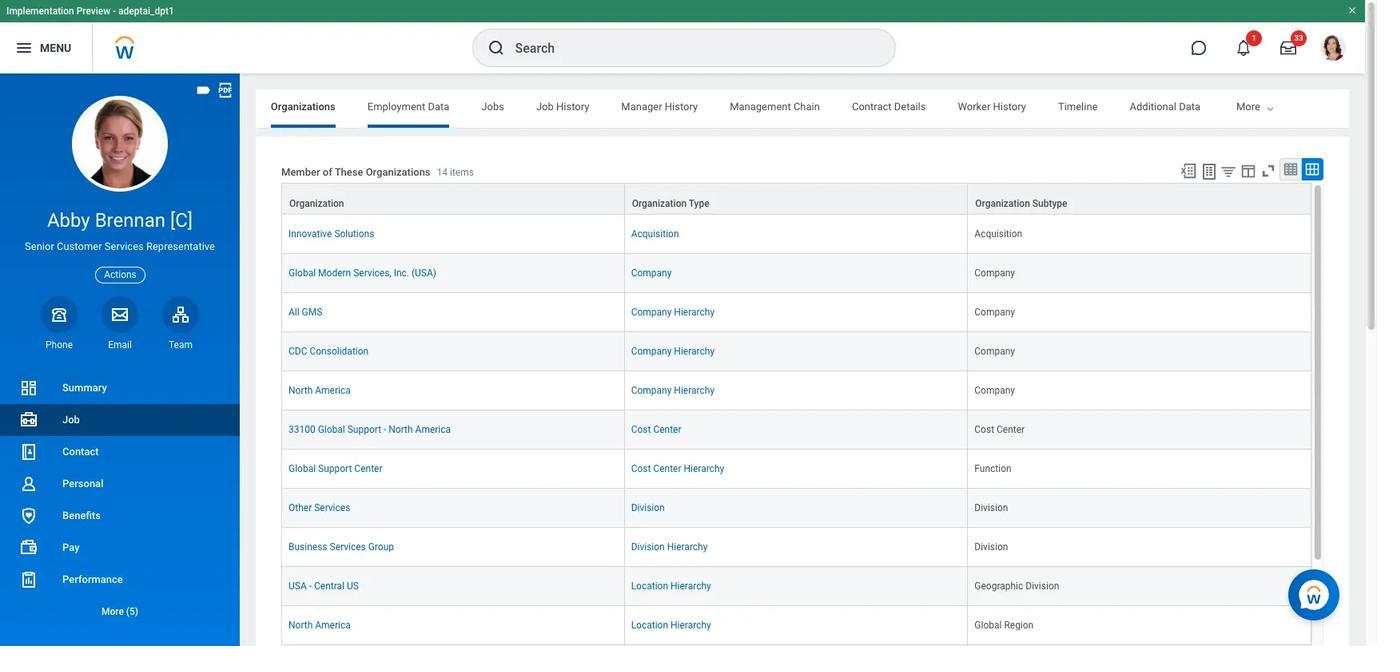 Task type: vqa. For each thing, say whether or not it's contained in the screenshot.
North to the middle
yes



Task type: describe. For each thing, give the bounding box(es) containing it.
location hierarchy for geographic division
[[631, 581, 711, 592]]

summary link
[[0, 373, 240, 405]]

33
[[1295, 34, 1304, 42]]

employment
[[368, 101, 425, 113]]

implementation
[[6, 6, 74, 17]]

more (5) button
[[0, 596, 240, 628]]

contact link
[[0, 437, 240, 468]]

business services group link
[[289, 539, 394, 553]]

timeline
[[1058, 101, 1098, 113]]

export to excel image
[[1180, 162, 1198, 180]]

geographic
[[975, 581, 1024, 592]]

region
[[1004, 620, 1034, 632]]

chain
[[794, 101, 820, 113]]

inc.
[[394, 268, 409, 279]]

benefits link
[[0, 500, 240, 532]]

other
[[289, 503, 312, 514]]

job history
[[536, 101, 589, 113]]

row containing other services
[[281, 489, 1312, 529]]

select to filter grid data image
[[1220, 163, 1238, 180]]

history for job history
[[556, 101, 589, 113]]

[c]
[[170, 209, 193, 232]]

services inside navigation pane region
[[105, 241, 144, 253]]

33100 global support - north america
[[289, 425, 451, 436]]

data for employment data
[[428, 101, 450, 113]]

global for global modern services, inc. (usa)
[[289, 268, 316, 279]]

pay image
[[19, 539, 38, 558]]

worker history
[[958, 101, 1026, 113]]

table image
[[1283, 161, 1299, 177]]

jobs
[[482, 101, 504, 113]]

organization for organization
[[289, 198, 344, 210]]

manager history
[[621, 101, 698, 113]]

services,
[[353, 268, 392, 279]]

flexible
[[1337, 101, 1373, 113]]

phone
[[46, 340, 73, 351]]

hierarchy for "geographic division" element
[[671, 581, 711, 592]]

center for cost center element
[[997, 425, 1025, 436]]

menu banner
[[0, 0, 1366, 74]]

company link
[[631, 265, 672, 279]]

email abby brennan [c] element
[[102, 339, 138, 352]]

division link
[[631, 500, 665, 514]]

north america link for company hierarchy
[[289, 382, 351, 397]]

email
[[108, 340, 132, 351]]

acquisition for acquisition link
[[631, 229, 679, 240]]

worker for worker history
[[958, 101, 991, 113]]

global region element
[[975, 617, 1034, 632]]

organization subtype
[[976, 198, 1068, 210]]

contact
[[62, 446, 99, 458]]

north for location
[[289, 620, 313, 632]]

organization type
[[632, 198, 710, 210]]

division for division hierarchy's division element
[[975, 542, 1008, 553]]

navigation pane region
[[0, 74, 240, 647]]

benefits
[[62, 510, 101, 522]]

all
[[289, 307, 300, 318]]

member
[[281, 167, 320, 179]]

security
[[1268, 101, 1305, 113]]

pay link
[[0, 532, 240, 564]]

type
[[689, 198, 710, 210]]

pay
[[62, 542, 80, 554]]

1 vertical spatial america
[[415, 425, 451, 436]]

team link
[[162, 296, 199, 352]]

location for usa - central us
[[631, 581, 668, 592]]

location for north america
[[631, 620, 668, 632]]

gms
[[302, 307, 323, 318]]

search image
[[486, 38, 506, 58]]

hierarchy for division hierarchy's division element
[[667, 542, 708, 553]]

all gms link
[[289, 304, 323, 318]]

hierarchy for 'company' element related to all gms
[[674, 307, 715, 318]]

these
[[335, 167, 363, 179]]

1 button
[[1226, 30, 1262, 66]]

export to worksheets image
[[1200, 162, 1219, 181]]

america for location
[[315, 620, 351, 632]]

cost for function
[[631, 464, 651, 475]]

abby brennan [c]
[[47, 209, 193, 232]]

us
[[347, 581, 359, 592]]

north america for company
[[289, 385, 351, 397]]

benefits image
[[19, 507, 38, 526]]

- inside menu banner
[[113, 6, 116, 17]]

contract details
[[852, 101, 926, 113]]

america for company
[[315, 385, 351, 397]]

row containing global modern services, inc. (usa)
[[281, 254, 1312, 293]]

expand table image
[[1305, 161, 1321, 177]]

solutions
[[335, 229, 374, 240]]

phone button
[[41, 296, 78, 352]]

row containing 33100 global support - north america
[[281, 411, 1312, 450]]

acquisition for acquisition "element"
[[975, 229, 1023, 240]]

consolidation
[[310, 346, 369, 357]]

preview
[[76, 6, 110, 17]]

location hierarchy for global region
[[631, 620, 711, 632]]

view team image
[[171, 305, 190, 324]]

organization button
[[282, 184, 624, 214]]

33100
[[289, 425, 316, 436]]

organizations inside tab list
[[271, 101, 336, 113]]

senior
[[25, 241, 54, 253]]

personal image
[[19, 475, 38, 494]]

company element for all gms
[[975, 304, 1015, 318]]

tag image
[[195, 82, 213, 99]]

Search Workday  search field
[[515, 30, 862, 66]]

usa - central us link
[[289, 578, 359, 592]]

14
[[437, 167, 448, 179]]

division for division hierarchy
[[631, 542, 665, 553]]

details
[[894, 101, 926, 113]]

menu
[[40, 41, 71, 54]]

cost center element
[[975, 421, 1025, 436]]

customer
[[57, 241, 102, 253]]

profile logan mcneil image
[[1321, 35, 1346, 64]]

north america link for location hierarchy
[[289, 617, 351, 632]]

flexible w
[[1337, 101, 1378, 113]]

division element for division
[[975, 500, 1008, 514]]

manager
[[621, 101, 662, 113]]

global for global support center
[[289, 464, 316, 475]]

job link
[[0, 405, 240, 437]]

senior customer services representative
[[25, 241, 215, 253]]

function
[[975, 464, 1012, 475]]

phone abby brennan [c] element
[[41, 339, 78, 352]]

cdc consolidation
[[289, 346, 369, 357]]

cost center for cost center element
[[975, 425, 1025, 436]]

1
[[1252, 34, 1257, 42]]

data for additional data
[[1179, 101, 1201, 113]]

performance
[[62, 574, 123, 586]]

list containing summary
[[0, 373, 240, 628]]

organization type button
[[625, 184, 968, 214]]

subtype
[[1033, 198, 1068, 210]]

business
[[289, 542, 327, 553]]

organization for organization type
[[632, 198, 687, 210]]

hierarchy for north america 'company' element
[[674, 385, 715, 397]]

row containing usa - central us
[[281, 568, 1312, 607]]



Task type: locate. For each thing, give the bounding box(es) containing it.
inbox large image
[[1281, 40, 1297, 56]]

function element
[[975, 461, 1012, 475]]

0 vertical spatial more
[[1237, 101, 1261, 113]]

support up other services link
[[318, 464, 352, 475]]

1 location hierarchy from the top
[[631, 581, 711, 592]]

phone image
[[48, 305, 70, 324]]

location hierarchy link
[[631, 578, 711, 592], [631, 617, 711, 632]]

job
[[536, 101, 554, 113], [62, 414, 80, 426]]

performance link
[[0, 564, 240, 596]]

company
[[631, 268, 672, 279], [975, 268, 1015, 279], [631, 307, 672, 318], [975, 307, 1015, 318], [631, 346, 672, 357], [975, 346, 1015, 357], [631, 385, 672, 397], [975, 385, 1015, 397]]

0 vertical spatial location
[[631, 581, 668, 592]]

global region
[[975, 620, 1034, 632]]

division hierarchy link
[[631, 539, 708, 553]]

company element
[[975, 265, 1015, 279], [975, 304, 1015, 318], [975, 343, 1015, 357], [975, 382, 1015, 397]]

1 row from the top
[[281, 183, 1312, 215]]

3 company hierarchy link from the top
[[631, 382, 715, 397]]

0 horizontal spatial data
[[428, 101, 450, 113]]

north america for location
[[289, 620, 351, 632]]

1 horizontal spatial history
[[665, 101, 698, 113]]

1 north america from the top
[[289, 385, 351, 397]]

company hierarchy link
[[631, 304, 715, 318], [631, 343, 715, 357], [631, 382, 715, 397]]

2 vertical spatial america
[[315, 620, 351, 632]]

north for company
[[289, 385, 313, 397]]

center for the cost center link
[[653, 425, 682, 436]]

0 vertical spatial america
[[315, 385, 351, 397]]

north america link down usa - central us
[[289, 617, 351, 632]]

worker security
[[1233, 101, 1305, 113]]

- inside 33100 global support - north america link
[[384, 425, 386, 436]]

job for job
[[62, 414, 80, 426]]

2 location hierarchy link from the top
[[631, 617, 711, 632]]

geographic division element
[[975, 578, 1060, 592]]

worker for worker security
[[1233, 101, 1266, 113]]

2 vertical spatial company hierarchy
[[631, 385, 715, 397]]

1 vertical spatial company hierarchy link
[[631, 343, 715, 357]]

company hierarchy for all gms
[[631, 307, 715, 318]]

1 horizontal spatial worker
[[1233, 101, 1266, 113]]

0 vertical spatial company hierarchy link
[[631, 304, 715, 318]]

innovative
[[289, 229, 332, 240]]

more for more (5)
[[101, 607, 124, 618]]

cost center link
[[631, 421, 682, 436]]

company element for north america
[[975, 382, 1015, 397]]

0 vertical spatial north america
[[289, 385, 351, 397]]

global left region
[[975, 620, 1002, 632]]

cost center up function element
[[975, 425, 1025, 436]]

job inside tab list
[[536, 101, 554, 113]]

cost for cost center
[[631, 425, 651, 436]]

performance image
[[19, 571, 38, 590]]

2 horizontal spatial -
[[384, 425, 386, 436]]

0 horizontal spatial -
[[113, 6, 116, 17]]

0 vertical spatial company hierarchy
[[631, 307, 715, 318]]

division down division link
[[631, 542, 665, 553]]

summary
[[62, 382, 107, 394]]

contract
[[852, 101, 892, 113]]

4 row from the top
[[281, 293, 1312, 333]]

1 data from the left
[[428, 101, 450, 113]]

1 location from the top
[[631, 581, 668, 592]]

adeptai_dpt1
[[118, 6, 174, 17]]

8 row from the top
[[281, 450, 1312, 489]]

more for more
[[1237, 101, 1261, 113]]

1 horizontal spatial cost center
[[975, 425, 1025, 436]]

center up function element
[[997, 425, 1025, 436]]

history left the timeline
[[993, 101, 1026, 113]]

1 vertical spatial company hierarchy
[[631, 346, 715, 357]]

2 vertical spatial services
[[330, 542, 366, 553]]

more (5)
[[101, 607, 138, 618]]

data right employment
[[428, 101, 450, 113]]

toolbar
[[1173, 158, 1324, 183]]

2 row from the top
[[281, 215, 1312, 254]]

job right jobs
[[536, 101, 554, 113]]

center up the cost center hierarchy link
[[653, 425, 682, 436]]

of
[[323, 167, 332, 179]]

services down abby brennan [c] at the left top of the page
[[105, 241, 144, 253]]

job inside job link
[[62, 414, 80, 426]]

0 vertical spatial location hierarchy
[[631, 581, 711, 592]]

division element
[[975, 500, 1008, 514], [975, 539, 1008, 553]]

list
[[0, 373, 240, 628]]

0 vertical spatial support
[[348, 425, 381, 436]]

location hierarchy
[[631, 581, 711, 592], [631, 620, 711, 632]]

services for business
[[330, 542, 366, 553]]

view printable version (pdf) image
[[217, 82, 234, 99]]

division down function
[[975, 503, 1008, 514]]

2 organization from the left
[[632, 198, 687, 210]]

acquisition link
[[631, 226, 679, 240]]

innovative solutions
[[289, 229, 374, 240]]

usa - central us
[[289, 581, 359, 592]]

1 history from the left
[[556, 101, 589, 113]]

3 company hierarchy from the top
[[631, 385, 715, 397]]

personal link
[[0, 468, 240, 500]]

13 row from the top
[[281, 646, 1312, 647]]

3 row from the top
[[281, 254, 1312, 293]]

11 row from the top
[[281, 568, 1312, 607]]

1 horizontal spatial data
[[1179, 101, 1201, 113]]

1 north america link from the top
[[289, 382, 351, 397]]

more left (5) at the left bottom of page
[[101, 607, 124, 618]]

12 row from the top
[[281, 607, 1312, 646]]

0 vertical spatial location hierarchy link
[[631, 578, 711, 592]]

cell
[[281, 646, 625, 647], [625, 646, 968, 647], [968, 646, 1312, 647]]

1 division element from the top
[[975, 500, 1008, 514]]

division for division link
[[631, 503, 665, 514]]

1 vertical spatial north america link
[[289, 617, 351, 632]]

- inside usa - central us link
[[309, 581, 312, 592]]

company hierarchy for north america
[[631, 385, 715, 397]]

0 vertical spatial north america link
[[289, 382, 351, 397]]

hierarchy for 'company' element related to cdc consolidation
[[674, 346, 715, 357]]

global right 33100
[[318, 425, 345, 436]]

1 company element from the top
[[975, 265, 1015, 279]]

company element for global modern services, inc. (usa)
[[975, 265, 1015, 279]]

division element for division hierarchy
[[975, 539, 1008, 553]]

1 vertical spatial north america
[[289, 620, 351, 632]]

all gms
[[289, 307, 323, 318]]

organization for organization subtype
[[976, 198, 1030, 210]]

0 horizontal spatial cost center
[[631, 425, 682, 436]]

(usa)
[[412, 268, 437, 279]]

row containing innovative solutions
[[281, 215, 1312, 254]]

2 company element from the top
[[975, 304, 1015, 318]]

5 row from the top
[[281, 333, 1312, 372]]

more
[[1237, 101, 1261, 113], [101, 607, 124, 618]]

0 horizontal spatial organization
[[289, 198, 344, 210]]

1 organization from the left
[[289, 198, 344, 210]]

business services group
[[289, 542, 394, 553]]

cost center for the cost center link
[[631, 425, 682, 436]]

geographic division
[[975, 581, 1060, 592]]

job image
[[19, 411, 38, 430]]

location hierarchy link for geographic division
[[631, 578, 711, 592]]

global down 33100
[[289, 464, 316, 475]]

north america link down cdc consolidation
[[289, 382, 351, 397]]

2 company hierarchy from the top
[[631, 346, 715, 357]]

cost center hierarchy
[[631, 464, 724, 475]]

division for division division element
[[975, 503, 1008, 514]]

1 cost center from the left
[[631, 425, 682, 436]]

history for worker history
[[993, 101, 1026, 113]]

management chain
[[730, 101, 820, 113]]

2 location from the top
[[631, 620, 668, 632]]

1 vertical spatial services
[[314, 503, 350, 514]]

1 vertical spatial location hierarchy link
[[631, 617, 711, 632]]

2 acquisition from the left
[[975, 229, 1023, 240]]

row containing cdc consolidation
[[281, 333, 1312, 372]]

1 horizontal spatial organizations
[[366, 167, 431, 179]]

division element down function
[[975, 500, 1008, 514]]

2 horizontal spatial organization
[[976, 198, 1030, 210]]

menu button
[[0, 22, 92, 74]]

justify image
[[14, 38, 34, 58]]

job for job history
[[536, 101, 554, 113]]

row
[[281, 183, 1312, 215], [281, 215, 1312, 254], [281, 254, 1312, 293], [281, 293, 1312, 333], [281, 333, 1312, 372], [281, 372, 1312, 411], [281, 411, 1312, 450], [281, 450, 1312, 489], [281, 489, 1312, 529], [281, 529, 1312, 568], [281, 568, 1312, 607], [281, 607, 1312, 646], [281, 646, 1312, 647]]

company hierarchy link for all gms
[[631, 304, 715, 318]]

0 vertical spatial division element
[[975, 500, 1008, 514]]

1 horizontal spatial job
[[536, 101, 554, 113]]

organization
[[289, 198, 344, 210], [632, 198, 687, 210], [976, 198, 1030, 210]]

history right manager
[[665, 101, 698, 113]]

email button
[[102, 296, 138, 352]]

cdc consolidation link
[[289, 343, 369, 357]]

1 vertical spatial north
[[389, 425, 413, 436]]

more left the security
[[1237, 101, 1261, 113]]

cost up division link
[[631, 464, 651, 475]]

global support center link
[[289, 461, 383, 475]]

division right geographic
[[1026, 581, 1060, 592]]

0 horizontal spatial more
[[101, 607, 124, 618]]

brennan
[[95, 209, 165, 232]]

2 vertical spatial -
[[309, 581, 312, 592]]

services right other
[[314, 503, 350, 514]]

representative
[[146, 241, 215, 253]]

2 history from the left
[[665, 101, 698, 113]]

location hierarchy link for global region
[[631, 617, 711, 632]]

0 vertical spatial job
[[536, 101, 554, 113]]

cost center
[[631, 425, 682, 436], [975, 425, 1025, 436]]

1 vertical spatial more
[[101, 607, 124, 618]]

division up geographic
[[975, 542, 1008, 553]]

0 horizontal spatial organizations
[[271, 101, 336, 113]]

other services link
[[289, 500, 350, 514]]

4 company element from the top
[[975, 382, 1015, 397]]

company hierarchy link for cdc consolidation
[[631, 343, 715, 357]]

global modern services, inc. (usa)
[[289, 268, 437, 279]]

2 north america link from the top
[[289, 617, 351, 632]]

row containing all gms
[[281, 293, 1312, 333]]

tab list containing organizations
[[171, 90, 1378, 128]]

3 company element from the top
[[975, 343, 1015, 357]]

history
[[556, 101, 589, 113], [665, 101, 698, 113], [993, 101, 1026, 113]]

division
[[631, 503, 665, 514], [975, 503, 1008, 514], [631, 542, 665, 553], [975, 542, 1008, 553], [1026, 581, 1060, 592]]

division element up geographic
[[975, 539, 1008, 553]]

worker right the details
[[958, 101, 991, 113]]

support up "global support center" link
[[348, 425, 381, 436]]

north america down usa - central us
[[289, 620, 351, 632]]

central
[[314, 581, 345, 592]]

2 vertical spatial company hierarchy link
[[631, 382, 715, 397]]

1 vertical spatial location
[[631, 620, 668, 632]]

cost up function element
[[975, 425, 995, 436]]

global support center
[[289, 464, 383, 475]]

job up contact
[[62, 414, 80, 426]]

cost center hierarchy link
[[631, 461, 724, 475]]

usa
[[289, 581, 307, 592]]

2 location hierarchy from the top
[[631, 620, 711, 632]]

organization subtype button
[[968, 184, 1311, 214]]

2 cost center from the left
[[975, 425, 1025, 436]]

division up division hierarchy link
[[631, 503, 665, 514]]

organization up innovative
[[289, 198, 344, 210]]

company hierarchy link for north america
[[631, 382, 715, 397]]

north america down cdc consolidation
[[289, 385, 351, 397]]

acquisition down organization subtype
[[975, 229, 1023, 240]]

33100 global support - north america link
[[289, 421, 451, 436]]

0 vertical spatial -
[[113, 6, 116, 17]]

row containing organization
[[281, 183, 1312, 215]]

tab list
[[171, 90, 1378, 128]]

mail image
[[110, 305, 130, 324]]

team
[[169, 340, 193, 351]]

2 worker from the left
[[1233, 101, 1266, 113]]

1 vertical spatial job
[[62, 414, 80, 426]]

1 vertical spatial division element
[[975, 539, 1008, 553]]

north
[[289, 385, 313, 397], [389, 425, 413, 436], [289, 620, 313, 632]]

support
[[348, 425, 381, 436], [318, 464, 352, 475]]

hierarchy for global region element
[[671, 620, 711, 632]]

1 horizontal spatial organization
[[632, 198, 687, 210]]

2 data from the left
[[1179, 101, 1201, 113]]

9 row from the top
[[281, 489, 1312, 529]]

organization up acquisition link
[[632, 198, 687, 210]]

1 location hierarchy link from the top
[[631, 578, 711, 592]]

0 horizontal spatial acquisition
[[631, 229, 679, 240]]

3 cell from the left
[[968, 646, 1312, 647]]

other services
[[289, 503, 350, 514]]

global
[[289, 268, 316, 279], [318, 425, 345, 436], [289, 464, 316, 475], [975, 620, 1002, 632]]

history for manager history
[[665, 101, 698, 113]]

more inside more (5) dropdown button
[[101, 607, 124, 618]]

notifications large image
[[1236, 40, 1252, 56]]

global left modern at the top
[[289, 268, 316, 279]]

1 horizontal spatial -
[[309, 581, 312, 592]]

acquisition down organization type
[[631, 229, 679, 240]]

more (5) button
[[0, 603, 240, 622]]

1 cell from the left
[[281, 646, 625, 647]]

row containing global support center
[[281, 450, 1312, 489]]

innovative solutions link
[[289, 226, 374, 240]]

1 vertical spatial organizations
[[366, 167, 431, 179]]

services for other
[[314, 503, 350, 514]]

0 vertical spatial services
[[105, 241, 144, 253]]

organization up acquisition "element"
[[976, 198, 1030, 210]]

implementation preview -   adeptai_dpt1
[[6, 6, 174, 17]]

1 horizontal spatial more
[[1237, 101, 1261, 113]]

additional data
[[1130, 101, 1201, 113]]

2 north america from the top
[[289, 620, 351, 632]]

1 acquisition from the left
[[631, 229, 679, 240]]

1 company hierarchy from the top
[[631, 307, 715, 318]]

organizations left 14
[[366, 167, 431, 179]]

abby
[[47, 209, 90, 232]]

2 cell from the left
[[625, 646, 968, 647]]

0 horizontal spatial job
[[62, 414, 80, 426]]

1 worker from the left
[[958, 101, 991, 113]]

close environment banner image
[[1348, 6, 1358, 15]]

items
[[450, 167, 474, 179]]

1 vertical spatial support
[[318, 464, 352, 475]]

1 vertical spatial -
[[384, 425, 386, 436]]

3 history from the left
[[993, 101, 1026, 113]]

center
[[653, 425, 682, 436], [997, 425, 1025, 436], [354, 464, 383, 475], [653, 464, 682, 475]]

cost inside cost center element
[[975, 425, 995, 436]]

worker left the security
[[1233, 101, 1266, 113]]

company element for cdc consolidation
[[975, 343, 1015, 357]]

america
[[315, 385, 351, 397], [415, 425, 451, 436], [315, 620, 351, 632]]

0 vertical spatial organizations
[[271, 101, 336, 113]]

employment data
[[368, 101, 450, 113]]

center down the cost center link
[[653, 464, 682, 475]]

global for global region
[[975, 620, 1002, 632]]

contact image
[[19, 443, 38, 462]]

services left group at the bottom
[[330, 542, 366, 553]]

0 vertical spatial north
[[289, 385, 313, 397]]

cost up the cost center hierarchy link
[[631, 425, 651, 436]]

0 horizontal spatial worker
[[958, 101, 991, 113]]

6 row from the top
[[281, 372, 1312, 411]]

cost center up the cost center hierarchy link
[[631, 425, 682, 436]]

2 horizontal spatial history
[[993, 101, 1026, 113]]

company hierarchy for cdc consolidation
[[631, 346, 715, 357]]

data right additional
[[1179, 101, 1201, 113]]

organizations up member
[[271, 101, 336, 113]]

1 horizontal spatial acquisition
[[975, 229, 1023, 240]]

row containing business services group
[[281, 529, 1312, 568]]

division hierarchy
[[631, 542, 708, 553]]

summary image
[[19, 379, 38, 398]]

center for the cost center hierarchy link
[[653, 464, 682, 475]]

2 division element from the top
[[975, 539, 1008, 553]]

3 organization from the left
[[976, 198, 1030, 210]]

33 button
[[1271, 30, 1307, 66]]

fullscreen image
[[1260, 162, 1278, 180]]

7 row from the top
[[281, 411, 1312, 450]]

history left manager
[[556, 101, 589, 113]]

2 company hierarchy link from the top
[[631, 343, 715, 357]]

(5)
[[126, 607, 138, 618]]

2 vertical spatial north
[[289, 620, 313, 632]]

hierarchy
[[674, 307, 715, 318], [674, 346, 715, 357], [674, 385, 715, 397], [684, 464, 724, 475], [667, 542, 708, 553], [671, 581, 711, 592], [671, 620, 711, 632]]

10 row from the top
[[281, 529, 1312, 568]]

center down 33100 global support - north america
[[354, 464, 383, 475]]

1 vertical spatial location hierarchy
[[631, 620, 711, 632]]

actions button
[[95, 267, 145, 284]]

0 horizontal spatial history
[[556, 101, 589, 113]]

click to view/edit grid preferences image
[[1240, 162, 1258, 180]]

global modern services, inc. (usa) link
[[289, 265, 437, 279]]

1 company hierarchy link from the top
[[631, 304, 715, 318]]

acquisition element
[[975, 226, 1023, 240]]

team abby brennan [c] element
[[162, 339, 199, 352]]



